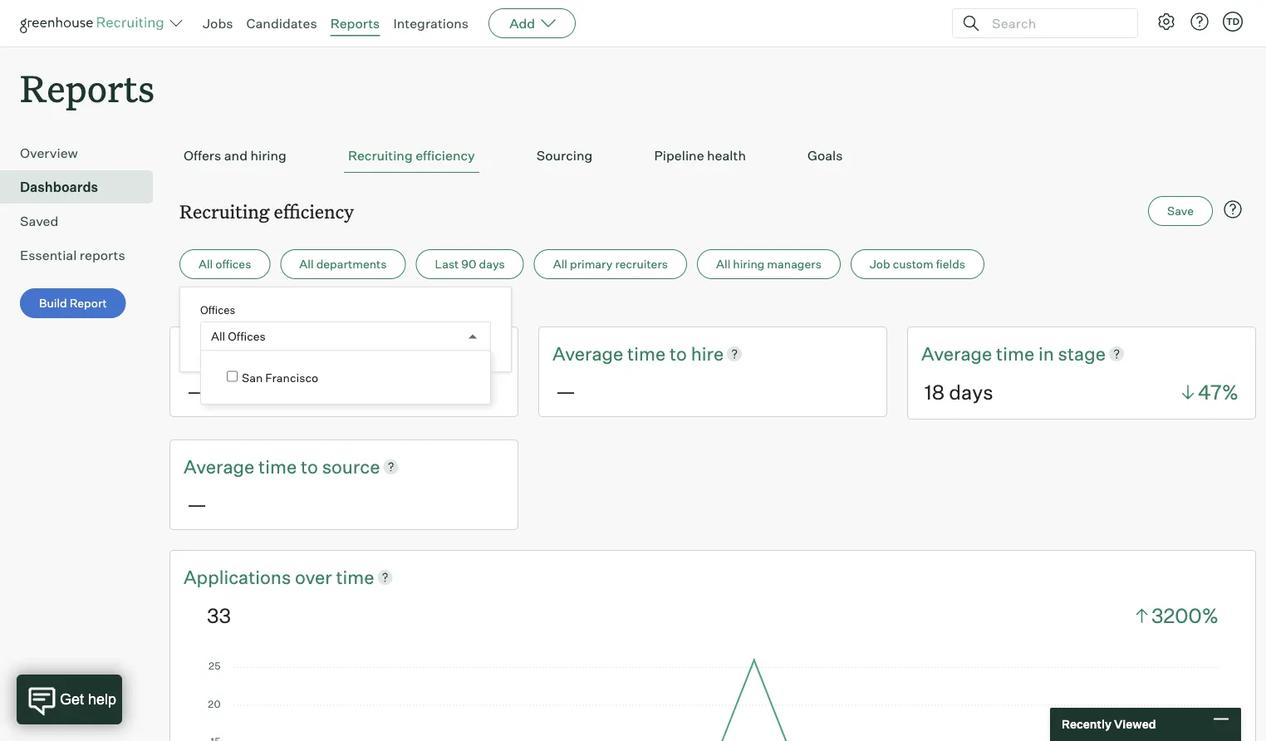 Task type: describe. For each thing, give the bounding box(es) containing it.
1 vertical spatial efficiency
[[274, 199, 354, 223]]

Search text field
[[988, 11, 1123, 35]]

saved
[[20, 213, 58, 230]]

essential
[[20, 247, 77, 264]]

pipeline
[[655, 147, 705, 164]]

viewed
[[1115, 717, 1157, 732]]

managers
[[768, 257, 822, 272]]

time link for fill
[[259, 341, 301, 367]]

0 horizontal spatial reports
[[20, 63, 155, 112]]

oct
[[222, 301, 242, 315]]

pipeline health button
[[650, 139, 751, 173]]

build report button
[[20, 289, 126, 319]]

stage link
[[1059, 341, 1106, 367]]

to link for hire
[[670, 341, 691, 367]]

reports
[[80, 247, 125, 264]]

recently
[[1062, 717, 1112, 732]]

save button
[[1149, 196, 1214, 226]]

-
[[215, 301, 220, 315]]

and
[[224, 147, 248, 164]]

33
[[207, 603, 231, 628]]

31,
[[245, 301, 260, 315]]

1 vertical spatial recruiting efficiency
[[180, 199, 354, 223]]

all departments button
[[280, 250, 406, 279]]

departments
[[316, 257, 387, 272]]

aug
[[180, 301, 203, 315]]

average link for source
[[184, 454, 259, 479]]

in link
[[1039, 341, 1059, 367]]

fill link
[[322, 341, 342, 367]]

report
[[70, 296, 107, 311]]

over
[[295, 565, 332, 588]]

time link for source
[[259, 454, 301, 479]]

dashboards
[[20, 179, 98, 196]]

days inside button
[[479, 257, 505, 272]]

overview
[[20, 145, 78, 161]]

primary
[[570, 257, 613, 272]]

aug 2 - oct 31, 2023
[[180, 301, 292, 315]]

recruiters
[[615, 257, 668, 272]]

offers and hiring
[[184, 147, 287, 164]]

integrations link
[[393, 15, 469, 32]]

hire link
[[691, 341, 724, 367]]

to for source
[[301, 455, 318, 478]]

average time to for hire
[[553, 342, 691, 365]]

greenhouse recruiting image
[[20, 13, 170, 33]]

to link for source
[[301, 454, 322, 479]]

candidates link
[[246, 15, 317, 32]]

dashboards link
[[20, 177, 146, 197]]

hire
[[691, 342, 724, 365]]

last
[[435, 257, 459, 272]]

recruiting efficiency button
[[344, 139, 479, 173]]

average for hire
[[553, 342, 624, 365]]

average time in
[[922, 342, 1059, 365]]

reports link
[[331, 15, 380, 32]]

average time to for fill
[[184, 342, 322, 365]]

goals
[[808, 147, 843, 164]]

all for all hiring managers
[[717, 257, 731, 272]]

hiring inside tab list
[[251, 147, 287, 164]]

0 horizontal spatial recruiting
[[180, 199, 270, 223]]

over link
[[295, 564, 336, 590]]

18
[[925, 380, 945, 405]]

san francisco
[[242, 370, 318, 385]]

to for fill
[[301, 342, 318, 365]]

efficiency inside button
[[416, 147, 475, 164]]

essential reports link
[[20, 245, 146, 265]]

build report
[[39, 296, 107, 311]]

47%
[[1199, 380, 1239, 405]]

time for fill
[[259, 342, 297, 365]]

all primary recruiters
[[553, 257, 668, 272]]

all offices button
[[180, 250, 270, 279]]

jobs
[[203, 15, 233, 32]]

time for hire
[[628, 342, 666, 365]]

time link for stage
[[997, 341, 1039, 367]]

td button
[[1220, 8, 1247, 35]]

essential reports
[[20, 247, 125, 264]]

applications link
[[184, 564, 295, 590]]

offers
[[184, 147, 221, 164]]

sourcing button
[[533, 139, 597, 173]]

job custom fields button
[[851, 250, 985, 279]]

stage
[[1059, 342, 1106, 365]]

time right over
[[336, 565, 375, 588]]

health
[[707, 147, 746, 164]]

jobs link
[[203, 15, 233, 32]]

recently viewed
[[1062, 717, 1157, 732]]

average link for hire
[[553, 341, 628, 367]]

all for all primary recruiters
[[553, 257, 568, 272]]

time for stage
[[997, 342, 1035, 365]]

average time to for source
[[184, 455, 322, 478]]

1 vertical spatial hiring
[[733, 257, 765, 272]]

recruiting efficiency inside button
[[348, 147, 475, 164]]

source link
[[322, 454, 380, 479]]

average link for fill
[[184, 341, 259, 367]]

average for stage
[[922, 342, 993, 365]]

saved link
[[20, 211, 146, 231]]



Task type: locate. For each thing, give the bounding box(es) containing it.
save
[[1168, 204, 1195, 218]]

all left managers
[[717, 257, 731, 272]]

recruiting efficiency
[[348, 147, 475, 164], [180, 199, 354, 223]]

—
[[187, 379, 207, 404], [556, 379, 576, 404], [187, 492, 207, 516]]

all hiring managers button
[[697, 250, 841, 279]]

90
[[462, 257, 477, 272]]

job custom fields
[[870, 257, 966, 272]]

2
[[205, 301, 212, 315]]

to
[[301, 342, 318, 365], [670, 342, 687, 365], [301, 455, 318, 478]]

all for all departments
[[300, 257, 314, 272]]

to link
[[301, 341, 322, 367], [670, 341, 691, 367], [301, 454, 322, 479]]

time link
[[259, 341, 301, 367], [628, 341, 670, 367], [997, 341, 1039, 367], [259, 454, 301, 479], [336, 564, 375, 590]]

offices
[[200, 303, 235, 316], [228, 329, 266, 344]]

days
[[479, 257, 505, 272], [950, 380, 994, 405]]

all left offices
[[199, 257, 213, 272]]

goals button
[[804, 139, 847, 173]]

time
[[259, 342, 297, 365], [628, 342, 666, 365], [997, 342, 1035, 365], [259, 455, 297, 478], [336, 565, 375, 588]]

1 vertical spatial recruiting
[[180, 199, 270, 223]]

faq image
[[1224, 200, 1244, 220]]

efficiency
[[416, 147, 475, 164], [274, 199, 354, 223]]

San Francisco checkbox
[[227, 371, 238, 382]]

1 horizontal spatial hiring
[[733, 257, 765, 272]]

1 vertical spatial days
[[950, 380, 994, 405]]

0 vertical spatial days
[[479, 257, 505, 272]]

candidates
[[246, 15, 317, 32]]

all for all offices
[[199, 257, 213, 272]]

all offices
[[199, 257, 251, 272]]

time left in
[[997, 342, 1035, 365]]

tab list containing offers and hiring
[[180, 139, 1247, 173]]

average for source
[[184, 455, 255, 478]]

overview link
[[20, 143, 146, 163]]

0 horizontal spatial days
[[479, 257, 505, 272]]

francisco
[[265, 370, 318, 385]]

0 vertical spatial efficiency
[[416, 147, 475, 164]]

0 horizontal spatial efficiency
[[274, 199, 354, 223]]

— for fill
[[187, 379, 207, 404]]

add button
[[489, 8, 576, 38]]

to link for fill
[[301, 341, 322, 367]]

to left source at the left bottom
[[301, 455, 318, 478]]

— for source
[[187, 492, 207, 516]]

18 days
[[925, 380, 994, 405]]

days right 90
[[479, 257, 505, 272]]

0 vertical spatial reports
[[331, 15, 380, 32]]

2023
[[263, 301, 292, 315]]

all primary recruiters button
[[534, 250, 687, 279]]

all down -
[[211, 329, 225, 344]]

xychart image
[[207, 656, 1219, 741]]

all inside button
[[300, 257, 314, 272]]

td button
[[1224, 12, 1244, 32]]

time for source
[[259, 455, 297, 478]]

sourcing
[[537, 147, 593, 164]]

time link left the stage "link"
[[997, 341, 1039, 367]]

offers and hiring button
[[180, 139, 291, 173]]

to for hire
[[670, 342, 687, 365]]

hiring left managers
[[733, 257, 765, 272]]

reports right candidates
[[331, 15, 380, 32]]

all offices
[[211, 329, 266, 344]]

offices
[[216, 257, 251, 272]]

0 vertical spatial recruiting
[[348, 147, 413, 164]]

average for fill
[[184, 342, 255, 365]]

to left fill
[[301, 342, 318, 365]]

add
[[510, 15, 535, 32]]

all
[[199, 257, 213, 272], [300, 257, 314, 272], [553, 257, 568, 272], [717, 257, 731, 272], [211, 329, 225, 344]]

time link for hire
[[628, 341, 670, 367]]

— for hire
[[556, 379, 576, 404]]

days right 18
[[950, 380, 994, 405]]

san
[[242, 370, 263, 385]]

recruiting
[[348, 147, 413, 164], [180, 199, 270, 223]]

last 90 days button
[[416, 250, 524, 279]]

applications
[[184, 565, 291, 588]]

custom
[[893, 257, 934, 272]]

all departments
[[300, 257, 387, 272]]

1 horizontal spatial reports
[[331, 15, 380, 32]]

1 horizontal spatial efficiency
[[416, 147, 475, 164]]

fill
[[322, 342, 342, 365]]

time link right over
[[336, 564, 375, 590]]

applications over
[[184, 565, 336, 588]]

0 horizontal spatial hiring
[[251, 147, 287, 164]]

all hiring managers
[[717, 257, 822, 272]]

average
[[184, 342, 255, 365], [553, 342, 624, 365], [922, 342, 993, 365], [184, 455, 255, 478]]

time left source at the left bottom
[[259, 455, 297, 478]]

source
[[322, 455, 380, 478]]

tab list
[[180, 139, 1247, 173]]

average link for stage
[[922, 341, 997, 367]]

integrations
[[393, 15, 469, 32]]

time link left 'hire' link
[[628, 341, 670, 367]]

average link
[[184, 341, 259, 367], [553, 341, 628, 367], [922, 341, 997, 367], [184, 454, 259, 479]]

build
[[39, 296, 67, 311]]

3200%
[[1152, 603, 1219, 628]]

reports
[[331, 15, 380, 32], [20, 63, 155, 112]]

last 90 days
[[435, 257, 505, 272]]

0 vertical spatial offices
[[200, 303, 235, 316]]

reports down greenhouse recruiting image
[[20, 63, 155, 112]]

average time to
[[184, 342, 322, 365], [553, 342, 691, 365], [184, 455, 322, 478]]

time left hire
[[628, 342, 666, 365]]

pipeline health
[[655, 147, 746, 164]]

hiring right and
[[251, 147, 287, 164]]

in
[[1039, 342, 1055, 365]]

0 vertical spatial hiring
[[251, 147, 287, 164]]

time link left source link
[[259, 454, 301, 479]]

1 vertical spatial offices
[[228, 329, 266, 344]]

fields
[[937, 257, 966, 272]]

1 horizontal spatial days
[[950, 380, 994, 405]]

0 vertical spatial recruiting efficiency
[[348, 147, 475, 164]]

time up 'san francisco'
[[259, 342, 297, 365]]

all left primary
[[553, 257, 568, 272]]

1 vertical spatial reports
[[20, 63, 155, 112]]

to left hire
[[670, 342, 687, 365]]

time link up 'san francisco'
[[259, 341, 301, 367]]

configure image
[[1157, 12, 1177, 32]]

job
[[870, 257, 891, 272]]

recruiting inside button
[[348, 147, 413, 164]]

all left 'departments'
[[300, 257, 314, 272]]

all for all offices
[[211, 329, 225, 344]]

td
[[1227, 16, 1240, 27]]

1 horizontal spatial recruiting
[[348, 147, 413, 164]]



Task type: vqa. For each thing, say whether or not it's contained in the screenshot.
Role
no



